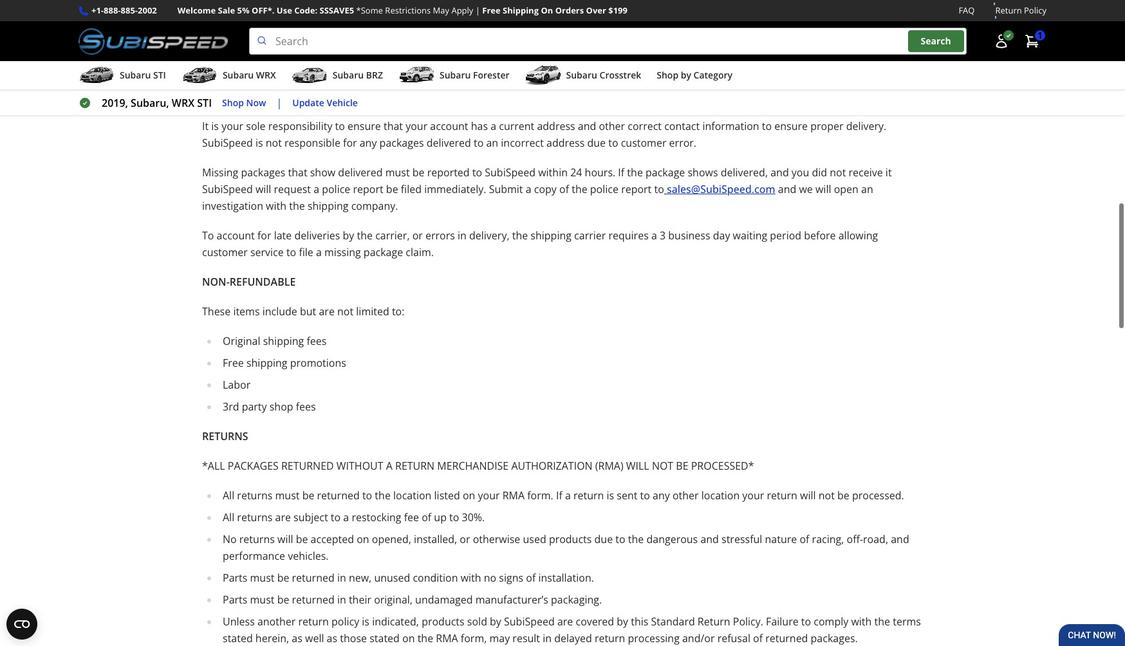 Task type: vqa. For each thing, say whether or not it's contained in the screenshot.
Subaru for Subaru Forester
yes



Task type: locate. For each thing, give the bounding box(es) containing it.
1 horizontal spatial other
[[673, 489, 699, 503]]

1 vertical spatial products
[[422, 615, 464, 629]]

packages up request
[[241, 165, 285, 180]]

a
[[386, 459, 393, 473]]

a subaru forester thumbnail image image
[[398, 66, 434, 85]]

0 vertical spatial or
[[412, 229, 423, 243]]

sales@subispeed.com up 'incomplete'
[[365, 1, 474, 15]]

will inside the no returns will be accepted on opened, installed, or otherwise used products due to the dangerous and stressful nature of racing, off-road, and performance vehicles.
[[277, 532, 293, 547]]

now
[[246, 96, 266, 109]]

reported inside missing packages that show delivered must be reported to subispeed within 24 hours. if the package shows delivered, and you did not receive it subispeed will request a police report be filed immediately. submit a copy of the police report to
[[427, 165, 470, 180]]

package inside missing packages that show delivered must be reported to subispeed within 24 hours. if the package shows delivered, and you did not receive it subispeed will request a police report be filed immediately. submit a copy of the police report to
[[646, 165, 685, 180]]

request
[[274, 182, 311, 196]]

0 horizontal spatial location
[[393, 489, 431, 503]]

2 vertical spatial on
[[402, 631, 415, 646]]

1 vertical spatial rma
[[436, 631, 458, 646]]

subaru sti
[[120, 69, 166, 81]]

report up requires
[[621, 182, 652, 196]]

0 horizontal spatial for
[[257, 229, 271, 243]]

wrx inside dropdown button
[[256, 69, 276, 81]]

or for carrier,
[[412, 229, 423, 243]]

business
[[508, 60, 550, 74]]

3rd party shop fees
[[223, 400, 316, 414]]

2 subaru from the left
[[223, 69, 254, 81]]

customer inside 'to account for late deliveries by the carrier, or errors in delivery, the shipping carrier requires a 3 business day waiting period before allowing customer service to file a missing package claim.'
[[202, 245, 248, 259]]

sole
[[246, 119, 266, 133]]

must
[[283, 60, 308, 74], [385, 165, 410, 180], [275, 489, 300, 503], [250, 571, 275, 585], [250, 593, 275, 607]]

the left 'carrier,'
[[357, 229, 373, 243]]

1 horizontal spatial are
[[319, 305, 335, 319]]

2 horizontal spatial are
[[557, 615, 573, 629]]

show
[[310, 165, 335, 180]]

1 vertical spatial return
[[698, 615, 730, 629]]

will left request
[[255, 182, 271, 196]]

is inside unless another return policy is indicated, products sold by subispeed are covered by this standard return policy. failure to comply with the terms stated herein, as well as those stated on the rma form, may result in delayed return processing and/or refusal of returned packages.
[[362, 615, 369, 629]]

the
[[627, 165, 643, 180], [572, 182, 587, 196], [289, 199, 305, 213], [357, 229, 373, 243], [512, 229, 528, 243], [375, 489, 391, 503], [628, 532, 644, 547], [874, 615, 890, 629], [417, 631, 433, 646]]

due inside the it is your sole responsibility to ensure that your account has a current address and other correct contact information to ensure proper delivery. subispeed is not responsible for any packages delivered to an incorrect address due to customer error.
[[587, 136, 606, 150]]

it
[[202, 119, 209, 133]]

an inside and we will open an investigation with the shipping company.
[[861, 182, 873, 196]]

that inside missing packages that show delivered must be reported to subispeed within 24 hours. if the package shows delivered, and you did not receive it subispeed will request a police report be filed immediately. submit a copy of the police report to
[[288, 165, 307, 180]]

1 horizontal spatial location
[[701, 489, 740, 503]]

comply
[[814, 615, 848, 629]]

to right information
[[762, 119, 772, 133]]

of right 'copy'
[[559, 182, 569, 196]]

with inside and we will open an investigation with the shipping company.
[[266, 199, 286, 213]]

a inside the it is your sole responsibility to ensure that your account has a current address and other correct contact information to ensure proper delivery. subispeed is not responsible for any packages delivered to an incorrect address due to customer error.
[[491, 119, 496, 133]]

5 subaru from the left
[[566, 69, 597, 81]]

by up 'may'
[[490, 615, 501, 629]]

customer down correct
[[621, 136, 666, 150]]

products inside unless another return policy is indicated, products sold by subispeed are covered by this standard return policy. failure to comply with the terms stated herein, as well as those stated on the rma form, may result in delayed return processing and/or refusal of returned packages.
[[422, 615, 464, 629]]

receive
[[849, 165, 883, 180]]

subaru inside subaru sti dropdown button
[[120, 69, 151, 81]]

1 vertical spatial all
[[223, 489, 234, 503]]

0 vertical spatial due
[[587, 136, 606, 150]]

or for installed,
[[460, 532, 470, 547]]

package
[[646, 165, 685, 180], [364, 245, 403, 259]]

and right road,
[[891, 532, 909, 547]]

shipping up 'free shipping promotions'
[[263, 334, 304, 348]]

shipping down original shipping fees
[[246, 356, 287, 370]]

will inside and we will open an investigation with the shipping company.
[[815, 182, 831, 196]]

processing
[[628, 631, 680, 646]]

return inside unless another return policy is indicated, products sold by subispeed are covered by this standard return policy. failure to comply with the terms stated herein, as well as those stated on the rma form, may result in delayed return processing and/or refusal of returned packages.
[[698, 615, 730, 629]]

submit
[[489, 182, 523, 196]]

promotions
[[290, 356, 346, 370]]

road,
[[863, 532, 888, 547]]

sales@subispeed.com .
[[365, 1, 479, 15]]

to left file
[[286, 245, 296, 259]]

account right to
[[217, 229, 255, 243]]

undamaged
[[415, 593, 473, 607]]

0 horizontal spatial on
[[357, 532, 369, 547]]

search input field
[[249, 28, 967, 55]]

sales@subispeed.com link down shows on the top
[[667, 182, 775, 196]]

1 horizontal spatial for
[[343, 136, 357, 150]]

to down sent
[[616, 532, 625, 547]]

search button
[[908, 30, 964, 52]]

original
[[223, 334, 260, 348]]

0 horizontal spatial sales@subispeed.com
[[365, 1, 474, 15]]

subaru sti button
[[79, 64, 166, 90]]

subaru left the forester
[[440, 69, 471, 81]]

0 horizontal spatial |
[[276, 96, 282, 110]]

subaru inside the "subaru forester" dropdown button
[[440, 69, 471, 81]]

welcome
[[177, 5, 216, 16]]

1 vertical spatial missing
[[324, 245, 361, 259]]

by
[[681, 69, 691, 81], [343, 229, 354, 243], [490, 615, 501, 629], [617, 615, 628, 629]]

account inside the it is your sole responsibility to ensure that your account has a current address and other correct contact information to ensure proper delivery. subispeed is not responsible for any packages delivered to an incorrect address due to customer error.
[[430, 119, 468, 133]]

1 horizontal spatial |
[[475, 5, 480, 16]]

to
[[311, 30, 320, 44], [370, 60, 380, 74], [335, 119, 345, 133], [762, 119, 772, 133], [474, 136, 484, 150], [608, 136, 618, 150], [472, 165, 482, 180], [654, 182, 664, 196], [286, 245, 296, 259], [362, 489, 372, 503], [640, 489, 650, 503], [331, 510, 341, 525], [449, 510, 459, 525], [616, 532, 625, 547], [801, 615, 811, 629]]

will inside missing packages that show delivered must be reported to subispeed within 24 hours. if the package shows delivered, and you did not receive it subispeed will request a police report be filed immediately. submit a copy of the police report to
[[255, 182, 271, 196]]

0 horizontal spatial if
[[556, 489, 562, 503]]

in inside unless another return policy is indicated, products sold by subispeed are covered by this standard return policy. failure to comply with the terms stated herein, as well as those stated on the rma form, may result in delayed return processing and/or refusal of returned packages.
[[543, 631, 552, 646]]

unused
[[374, 571, 410, 585]]

install
[[323, 30, 351, 44]]

location down processed*
[[701, 489, 740, 503]]

0 horizontal spatial return
[[698, 615, 730, 629]]

3 subaru from the left
[[333, 69, 364, 81]]

not inside the it is your sole responsibility to ensure that your account has a current address and other correct contact information to ensure proper delivery. subispeed is not responsible for any packages delivered to an incorrect address due to customer error.
[[266, 136, 282, 150]]

subispeed inside the it is your sole responsibility to ensure that your account has a current address and other correct contact information to ensure proper delivery. subispeed is not responsible for any packages delivered to an incorrect address due to customer error.
[[202, 136, 253, 150]]

address up incorrect
[[537, 119, 575, 133]]

1 horizontal spatial if
[[618, 165, 624, 180]]

sales@subispeed.com link
[[365, 1, 474, 15], [667, 182, 775, 196]]

1 horizontal spatial rma
[[502, 489, 525, 503]]

returns for will
[[239, 532, 275, 547]]

1 horizontal spatial free
[[482, 5, 501, 16]]

that inside the it is your sole responsibility to ensure that your account has a current address and other correct contact information to ensure proper delivery. subispeed is not responsible for any packages delivered to an incorrect address due to customer error.
[[384, 119, 403, 133]]

a subaru brz thumbnail image image
[[291, 66, 327, 85]]

other
[[599, 119, 625, 133], [673, 489, 699, 503]]

delivery.
[[846, 119, 886, 133]]

1 vertical spatial if
[[556, 489, 562, 503]]

non-
[[202, 275, 230, 289]]

for up service
[[257, 229, 271, 243]]

0 horizontal spatial an
[[486, 136, 498, 150]]

due inside the no returns will be accepted on opened, installed, or otherwise used products due to the dangerous and stressful nature of racing, off-road, and performance vehicles.
[[594, 532, 613, 547]]

and we will open an investigation with the shipping company.
[[202, 182, 873, 213]]

return policy
[[995, 5, 1047, 16]]

rma left form, on the bottom of page
[[436, 631, 458, 646]]

all up no
[[223, 510, 234, 525]]

opened,
[[372, 532, 411, 547]]

0 vertical spatial sales@subispeed.com
[[365, 1, 474, 15]]

0 vertical spatial parts
[[223, 571, 247, 585]]

0 horizontal spatial or
[[412, 229, 423, 243]]

customer
[[621, 136, 666, 150], [202, 245, 248, 259]]

returns inside the no returns will be accepted on opened, installed, or otherwise used products due to the dangerous and stressful nature of racing, off-road, and performance vehicles.
[[239, 532, 275, 547]]

are right but on the top of page
[[319, 305, 335, 319]]

0 vertical spatial wrx
[[256, 69, 276, 81]]

police down show
[[322, 182, 350, 196]]

0 vertical spatial other
[[599, 119, 625, 133]]

if right form.
[[556, 489, 562, 503]]

all for all returns are subject to a restocking fee of up to 30%.
[[223, 510, 234, 525]]

1 vertical spatial or
[[460, 532, 470, 547]]

location up fee
[[393, 489, 431, 503]]

of down policy.
[[753, 631, 763, 646]]

shop left category
[[657, 69, 678, 81]]

0 horizontal spatial police
[[322, 182, 350, 196]]

1 horizontal spatial police
[[590, 182, 619, 196]]

products down undamaged
[[422, 615, 464, 629]]

0 horizontal spatial other
[[599, 119, 625, 133]]

be up vehicles. at bottom left
[[296, 532, 308, 547]]

1 horizontal spatial delivered
[[427, 136, 471, 150]]

their
[[349, 593, 371, 607]]

nature
[[765, 532, 797, 547]]

1 horizontal spatial or
[[460, 532, 470, 547]]

shop now
[[222, 96, 266, 109]]

other down "be"
[[673, 489, 699, 503]]

of
[[559, 182, 569, 196], [422, 510, 431, 525], [800, 532, 809, 547], [526, 571, 536, 585], [753, 631, 763, 646]]

to right sent
[[640, 489, 650, 503]]

on right 'listed'
[[463, 489, 475, 503]]

returned down vehicles. at bottom left
[[292, 571, 335, 585]]

any down not
[[653, 489, 670, 503]]

not down the responsibility
[[266, 136, 282, 150]]

2 vertical spatial all
[[223, 510, 234, 525]]

if for form.
[[556, 489, 562, 503]]

1 vertical spatial sti
[[197, 96, 212, 110]]

1 horizontal spatial customer
[[621, 136, 666, 150]]

will up racing, on the right bottom
[[800, 489, 816, 503]]

2 vertical spatial returns
[[239, 532, 275, 547]]

all for all missing parts must be reported to customer service within 5 business days.
[[202, 60, 214, 74]]

sti inside dropdown button
[[153, 69, 166, 81]]

or inside 'to account for late deliveries by the carrier, or errors in delivery, the shipping carrier requires a 3 business day waiting period before allowing customer service to file a missing package claim.'
[[412, 229, 423, 243]]

subaru inside subaru wrx dropdown button
[[223, 69, 254, 81]]

1 vertical spatial for
[[257, 229, 271, 243]]

must up subject
[[275, 489, 300, 503]]

parts for parts must be returned in their original, undamaged manufacturer's packaging.
[[223, 593, 247, 607]]

subaru,
[[131, 96, 169, 110]]

0 vertical spatial all
[[202, 60, 214, 74]]

processed*
[[691, 459, 754, 473]]

subispeed logo image
[[79, 28, 229, 55]]

reported up 'immediately.'
[[427, 165, 470, 180]]

delivered,
[[721, 165, 768, 180]]

correct
[[628, 119, 662, 133]]

0 horizontal spatial report
[[353, 182, 383, 196]]

in left their
[[337, 593, 346, 607]]

a left 'copy'
[[526, 182, 531, 196]]

1 parts from the top
[[223, 571, 247, 585]]

0 vertical spatial packages
[[289, 90, 341, 104]]

1 horizontal spatial ensure
[[774, 119, 808, 133]]

return up and/or
[[698, 615, 730, 629]]

a down show
[[314, 182, 319, 196]]

parts
[[256, 60, 280, 74]]

not right "did" in the top of the page
[[830, 165, 846, 180]]

anything
[[354, 30, 396, 44]]

police down the hours.
[[590, 182, 619, 196]]

subaru for subaru wrx
[[223, 69, 254, 81]]

and inside and we will open an investigation with the shipping company.
[[778, 182, 796, 196]]

1 vertical spatial that
[[288, 165, 307, 180]]

include
[[262, 305, 297, 319]]

0 horizontal spatial within
[[467, 60, 496, 74]]

be
[[676, 459, 688, 473]]

shop inside dropdown button
[[657, 69, 678, 81]]

is left sent
[[607, 489, 614, 503]]

all down *all
[[223, 489, 234, 503]]

0 horizontal spatial customer
[[202, 245, 248, 259]]

ensure left proper
[[774, 119, 808, 133]]

1 horizontal spatial any
[[653, 489, 670, 503]]

return left policy
[[995, 5, 1022, 16]]

and inside the it is your sole responsibility to ensure that your account has a current address and other correct contact information to ensure proper delivery. subispeed is not responsible for any packages delivered to an incorrect address due to customer error.
[[578, 119, 596, 133]]

shop for shop now
[[222, 96, 244, 109]]

1 vertical spatial any
[[653, 489, 670, 503]]

of left racing, on the right bottom
[[800, 532, 809, 547]]

0 vertical spatial reported
[[325, 60, 367, 74]]

sales@subispeed.com for sales@subispeed.com
[[667, 182, 775, 196]]

1 horizontal spatial that
[[384, 119, 403, 133]]

another
[[257, 615, 296, 629]]

stated down indicated, at the left bottom
[[370, 631, 400, 646]]

subaru for subaru brz
[[333, 69, 364, 81]]

missing up or
[[216, 60, 253, 74]]

dangerous
[[646, 532, 698, 547]]

a up accepted
[[343, 510, 349, 525]]

claim.
[[406, 245, 434, 259]]

account left has at the top of the page
[[430, 119, 468, 133]]

1 vertical spatial free
[[223, 356, 244, 370]]

1 horizontal spatial reported
[[427, 165, 470, 180]]

of inside unless another return policy is indicated, products sold by subispeed are covered by this standard return policy. failure to comply with the terms stated herein, as well as those stated on the rma form, may result in delayed return processing and/or refusal of returned packages.
[[753, 631, 763, 646]]

1 vertical spatial on
[[357, 532, 369, 547]]

no
[[484, 571, 496, 585]]

are inside unless another return policy is indicated, products sold by subispeed are covered by this standard return policy. failure to comply with the terms stated herein, as well as those stated on the rma form, may result in delayed return processing and/or refusal of returned packages.
[[557, 615, 573, 629]]

0 horizontal spatial products
[[422, 615, 464, 629]]

1 horizontal spatial account
[[430, 119, 468, 133]]

1 ensure from the left
[[348, 119, 381, 133]]

missing down deliveries
[[324, 245, 361, 259]]

2 vertical spatial are
[[557, 615, 573, 629]]

2 report from the left
[[621, 182, 652, 196]]

1 horizontal spatial sti
[[197, 96, 212, 110]]

sti
[[153, 69, 166, 81], [197, 96, 212, 110]]

incomplete
[[422, 30, 475, 44]]

and inside missing packages that show delivered must be reported to subispeed within 24 hours. if the package shows delivered, and you did not receive it subispeed will request a police report be filed immediately. submit a copy of the police report to
[[771, 165, 789, 180]]

+1-
[[91, 5, 104, 16]]

1 horizontal spatial packages
[[379, 136, 424, 150]]

refundable
[[230, 275, 296, 289]]

will
[[626, 459, 649, 473]]

wrx up stolen
[[256, 69, 276, 81]]

customer down to
[[202, 245, 248, 259]]

2 police from the left
[[590, 182, 619, 196]]

1 horizontal spatial products
[[549, 532, 592, 547]]

original shipping fees
[[223, 334, 327, 348]]

or inside the no returns will be accepted on opened, installed, or otherwise used products due to the dangerous and stressful nature of racing, off-road, and performance vehicles.
[[460, 532, 470, 547]]

policy
[[1024, 5, 1047, 16]]

packaging.
[[551, 593, 602, 607]]

to inside unless another return policy is indicated, products sold by subispeed are covered by this standard return policy. failure to comply with the terms stated herein, as well as those stated on the rma form, may result in delayed return processing and/or refusal of returned packages.
[[801, 615, 811, 629]]

or down the "30%."
[[460, 532, 470, 547]]

filed
[[401, 182, 422, 196]]

1 vertical spatial are
[[275, 510, 291, 525]]

a
[[491, 119, 496, 133], [314, 182, 319, 196], [526, 182, 531, 196], [651, 229, 657, 243], [316, 245, 322, 259], [565, 489, 571, 503], [343, 510, 349, 525]]

subaru wrx button
[[181, 64, 276, 90]]

fees right shop
[[296, 400, 316, 414]]

restocking
[[352, 510, 401, 525]]

return
[[395, 459, 435, 473]]

by inside 'to account for late deliveries by the carrier, or errors in delivery, the shipping carrier requires a 3 business day waiting period before allowing customer service to file a missing package claim.'
[[343, 229, 354, 243]]

2 parts from the top
[[223, 593, 247, 607]]

1 vertical spatial reported
[[427, 165, 470, 180]]

an down has at the top of the page
[[486, 136, 498, 150]]

and up 24
[[578, 119, 596, 133]]

0 vertical spatial returns
[[237, 489, 272, 503]]

that
[[384, 119, 403, 133], [288, 165, 307, 180]]

subaru inside subaru brz dropdown button
[[333, 69, 364, 81]]

0 vertical spatial delivered
[[427, 136, 471, 150]]

and left you
[[771, 165, 789, 180]]

(rma)
[[595, 459, 623, 473]]

an inside the it is your sole responsibility to ensure that your account has a current address and other correct contact information to ensure proper delivery. subispeed is not responsible for any packages delivered to an incorrect address due to customer error.
[[486, 136, 498, 150]]

the right delivery,
[[512, 229, 528, 243]]

as left well
[[292, 631, 302, 646]]

days.
[[553, 60, 577, 74]]

or
[[412, 229, 423, 243], [460, 532, 470, 547]]

| right now
[[276, 96, 282, 110]]

report up company.
[[353, 182, 383, 196]]

will down "did" in the top of the page
[[815, 182, 831, 196]]

proper
[[810, 119, 843, 133]]

returned inside unless another return policy is indicated, products sold by subispeed are covered by this standard return policy. failure to comply with the terms stated herein, as well as those stated on the rma form, may result in delayed return processing and/or refusal of returned packages.
[[765, 631, 808, 646]]

2 horizontal spatial on
[[463, 489, 475, 503]]

2 location from the left
[[701, 489, 740, 503]]

if inside missing packages that show delivered must be reported to subispeed within 24 hours. if the package shows delivered, and you did not receive it subispeed will request a police report be filed immediately. submit a copy of the police report to
[[618, 165, 624, 180]]

0 vertical spatial shop
[[657, 69, 678, 81]]

0 vertical spatial fees
[[307, 334, 327, 348]]

0 horizontal spatial sales@subispeed.com link
[[365, 1, 474, 15]]

1 vertical spatial returns
[[237, 510, 272, 525]]

for right responsible
[[343, 136, 357, 150]]

unless another return policy is indicated, products sold by subispeed are covered by this standard return policy. failure to comply with the terms stated herein, as well as those stated on the rma form, may result in delayed return processing and/or refusal of returned packages.
[[223, 615, 921, 646]]

sti up it
[[197, 96, 212, 110]]

1 horizontal spatial package
[[646, 165, 685, 180]]

up
[[434, 510, 447, 525]]

to inside the no returns will be accepted on opened, installed, or otherwise used products due to the dangerous and stressful nature of racing, off-road, and performance vehicles.
[[616, 532, 625, 547]]

0 horizontal spatial that
[[288, 165, 307, 180]]

all returns are subject to a restocking fee of up to 30%.
[[223, 510, 485, 525]]

it is your sole responsibility to ensure that your account has a current address and other correct contact information to ensure proper delivery. subispeed is not responsible for any packages delivered to an incorrect address due to customer error.
[[202, 119, 886, 150]]

but
[[300, 305, 316, 319]]

0 horizontal spatial account
[[217, 229, 255, 243]]

0 horizontal spatial as
[[292, 631, 302, 646]]

0 horizontal spatial missing
[[216, 60, 253, 74]]

that up request
[[288, 165, 307, 180]]

items
[[233, 305, 260, 319]]

the left dangerous
[[628, 532, 644, 547]]

account inside 'to account for late deliveries by the carrier, or errors in delivery, the shipping carrier requires a 3 business day waiting period before allowing customer service to file a missing package claim.'
[[217, 229, 255, 243]]

1 horizontal spatial stated
[[370, 631, 400, 646]]

ensure
[[348, 119, 381, 133], [774, 119, 808, 133]]

1 vertical spatial |
[[276, 96, 282, 110]]

subaru left crosstrek
[[566, 69, 597, 81]]

1 vertical spatial parts
[[223, 593, 247, 607]]

0 horizontal spatial stated
[[223, 631, 253, 646]]

1 subaru from the left
[[120, 69, 151, 81]]

delivered inside missing packages that show delivered must be reported to subispeed within 24 hours. if the package shows delivered, and you did not receive it subispeed will request a police report be filed immediately. submit a copy of the police report to
[[338, 165, 383, 180]]

0 horizontal spatial sti
[[153, 69, 166, 81]]

1 vertical spatial delivered
[[338, 165, 383, 180]]

1 horizontal spatial report
[[621, 182, 652, 196]]

a right has at the top of the page
[[491, 119, 496, 133]]

0 horizontal spatial package
[[364, 245, 403, 259]]

open
[[834, 182, 858, 196]]

0 vertical spatial package
[[646, 165, 685, 180]]

a subaru crosstrek thumbnail image image
[[525, 66, 561, 85]]

return down (rma)
[[573, 489, 604, 503]]

0 horizontal spatial ensure
[[348, 119, 381, 133]]

0 vertical spatial packages
[[379, 136, 424, 150]]

parts must be returned in new, unused condition with no signs of installation.
[[223, 571, 594, 585]]

subaru for subaru sti
[[120, 69, 151, 81]]

waiting
[[733, 229, 767, 243]]

you
[[792, 165, 809, 180]]

subaru inside subaru crosstrek dropdown button
[[566, 69, 597, 81]]

with right comply
[[851, 615, 872, 629]]

1 vertical spatial fees
[[296, 400, 316, 414]]

0 horizontal spatial wrx
[[172, 96, 194, 110]]

the inside and we will open an investigation with the shipping company.
[[289, 199, 305, 213]]

4 subaru from the left
[[440, 69, 471, 81]]

sale
[[218, 5, 235, 16]]

are up delayed
[[557, 615, 573, 629]]

sales@subispeed.com for sales@subispeed.com .
[[365, 1, 474, 15]]

stressful
[[722, 532, 762, 547]]

1 vertical spatial wrx
[[172, 96, 194, 110]]

free shipping promotions
[[223, 356, 346, 370]]

0 horizontal spatial rma
[[436, 631, 458, 646]]

for inside 'to account for late deliveries by the carrier, or errors in delivery, the shipping carrier requires a 3 business day waiting period before allowing customer service to file a missing package claim.'
[[257, 229, 271, 243]]

reported down the do not install/attempt to install anything with incomplete parts.
[[325, 60, 367, 74]]



Task type: describe. For each thing, give the bounding box(es) containing it.
to account for late deliveries by the carrier, or errors in delivery, the shipping carrier requires a 3 business day waiting period before allowing customer service to file a missing package claim.
[[202, 229, 878, 259]]

hours.
[[585, 165, 615, 180]]

2 stated from the left
[[370, 631, 400, 646]]

with inside unless another return policy is indicated, products sold by subispeed are covered by this standard return policy. failure to comply with the terms stated herein, as well as those stated on the rma form, may result in delayed return processing and/or refusal of returned packages.
[[851, 615, 872, 629]]

accepted
[[311, 532, 354, 547]]

with down the restrictions at the left top of page
[[399, 30, 419, 44]]

must right parts
[[283, 60, 308, 74]]

to up the hours.
[[608, 136, 618, 150]]

not up racing, on the right bottom
[[819, 489, 835, 503]]

business
[[668, 229, 710, 243]]

of right signs
[[526, 571, 536, 585]]

must down performance
[[250, 571, 275, 585]]

errors
[[425, 229, 455, 243]]

be left processed.
[[837, 489, 849, 503]]

it
[[886, 165, 892, 180]]

delivered inside the it is your sole responsibility to ensure that your account has a current address and other correct contact information to ensure proper delivery. subispeed is not responsible for any packages delivered to an incorrect address due to customer error.
[[427, 136, 471, 150]]

open widget image
[[6, 609, 37, 640]]

customer inside the it is your sole responsibility to ensure that your account has a current address and other correct contact information to ensure proper delivery. subispeed is not responsible for any packages delivered to an incorrect address due to customer error.
[[621, 136, 666, 150]]

2 ensure from the left
[[774, 119, 808, 133]]

.
[[474, 1, 476, 15]]

returns for must
[[237, 489, 272, 503]]

1 horizontal spatial packages
[[289, 90, 341, 104]]

subaru crosstrek button
[[525, 64, 641, 90]]

1 vertical spatial sales@subispeed.com link
[[667, 182, 775, 196]]

1 vertical spatial other
[[673, 489, 699, 503]]

sssave5
[[320, 5, 354, 16]]

a subaru wrx thumbnail image image
[[181, 66, 217, 85]]

day
[[713, 229, 730, 243]]

your down processed*
[[742, 489, 764, 503]]

within inside missing packages that show delivered must be reported to subispeed within 24 hours. if the package shows delivered, and you did not receive it subispeed will request a police report be filed immediately. submit a copy of the police report to
[[538, 165, 568, 180]]

packages.
[[811, 631, 858, 646]]

subispeed up submit
[[485, 165, 536, 180]]

5%
[[237, 5, 250, 16]]

0 vertical spatial address
[[537, 119, 575, 133]]

885-
[[121, 5, 138, 16]]

not inside missing packages that show delivered must be reported to subispeed within 24 hours. if the package shows delivered, and you did not receive it subispeed will request a police report be filed immediately. submit a copy of the police report to
[[830, 165, 846, 180]]

for inside the it is your sole responsibility to ensure that your account has a current address and other correct contact information to ensure proper delivery. subispeed is not responsible for any packages delivered to an incorrect address due to customer error.
[[343, 136, 357, 150]]

to left 'install'
[[311, 30, 320, 44]]

1 report from the left
[[353, 182, 383, 196]]

to up 3 at right top
[[654, 182, 664, 196]]

this
[[631, 615, 648, 629]]

on
[[541, 5, 553, 16]]

the inside the no returns will be accepted on opened, installed, or otherwise used products due to the dangerous and stressful nature of racing, off-road, and performance vehicles.
[[628, 532, 644, 547]]

returns for are
[[237, 510, 272, 525]]

subaru wrx
[[223, 69, 276, 81]]

a left 3 at right top
[[651, 229, 657, 243]]

we
[[799, 182, 813, 196]]

1 button
[[1018, 28, 1047, 54]]

be left filed
[[386, 182, 398, 196]]

all missing parts must be reported to customer service within 5 business days.
[[202, 60, 577, 74]]

the right the hours.
[[627, 165, 643, 180]]

indicated,
[[372, 615, 419, 629]]

used
[[523, 532, 546, 547]]

0 vertical spatial are
[[319, 305, 335, 319]]

subaru for subaru forester
[[440, 69, 471, 81]]

of inside missing packages that show delivered must be reported to subispeed within 24 hours. if the package shows delivered, and you did not receive it subispeed will request a police report be filed immediately. submit a copy of the police report to
[[559, 182, 569, 196]]

non-refundable
[[202, 275, 296, 289]]

the left terms
[[874, 615, 890, 629]]

1 stated from the left
[[223, 631, 253, 646]]

*all packages returned without a return merchandise authorization (rma) will not be processed*
[[202, 459, 754, 473]]

your left sole
[[221, 119, 243, 133]]

return up well
[[298, 615, 329, 629]]

0 vertical spatial sales@subispeed.com link
[[365, 1, 474, 15]]

to up accepted
[[331, 510, 341, 525]]

to up 'immediately.'
[[472, 165, 482, 180]]

installed,
[[414, 532, 457, 547]]

update vehicle button
[[292, 96, 358, 110]]

+1-888-885-2002
[[91, 5, 157, 16]]

off-
[[847, 532, 863, 547]]

returns
[[202, 429, 248, 444]]

no
[[223, 532, 237, 547]]

a subaru sti thumbnail image image
[[79, 66, 115, 85]]

not left limited
[[337, 305, 353, 319]]

do not install/attempt to install anything with incomplete parts.
[[202, 30, 506, 44]]

returned up well
[[292, 593, 335, 607]]

be up update
[[310, 60, 322, 74]]

return policy link
[[995, 4, 1047, 17]]

not
[[652, 459, 673, 473]]

in inside 'to account for late deliveries by the carrier, or errors in delivery, the shipping carrier requires a 3 business day waiting period before allowing customer service to file a missing package claim.'
[[458, 229, 467, 243]]

subaru brz
[[333, 69, 383, 81]]

shop now link
[[222, 96, 266, 110]]

0 horizontal spatial reported
[[325, 60, 367, 74]]

labor
[[223, 378, 250, 392]]

is down sole
[[255, 136, 263, 150]]

failure
[[766, 615, 799, 629]]

must up another
[[250, 593, 275, 607]]

returned up the all returns are subject to a restocking fee of up to 30%.
[[317, 489, 360, 503]]

by left this
[[617, 615, 628, 629]]

888-
[[104, 5, 121, 16]]

orders
[[555, 5, 584, 16]]

package inside 'to account for late deliveries by the carrier, or errors in delivery, the shipping carrier requires a 3 business day waiting period before allowing customer service to file a missing package claim.'
[[364, 245, 403, 259]]

shop by category
[[657, 69, 732, 81]]

these items include but are not limited to:
[[202, 305, 404, 319]]

condition
[[413, 571, 458, 585]]

be up subject
[[302, 489, 314, 503]]

shipping inside and we will open an investigation with the shipping company.
[[308, 199, 349, 213]]

1 vertical spatial packages
[[228, 459, 279, 473]]

subispeed up 'investigation'
[[202, 182, 253, 196]]

your down a subaru forester thumbnail image
[[406, 119, 427, 133]]

button image
[[994, 34, 1009, 49]]

apply
[[451, 5, 473, 16]]

be inside the no returns will be accepted on opened, installed, or otherwise used products due to the dangerous and stressful nature of racing, off-road, and performance vehicles.
[[296, 532, 308, 547]]

the down indicated, at the left bottom
[[417, 631, 433, 646]]

any inside the it is your sole responsibility to ensure that your account has a current address and other correct contact information to ensure proper delivery. subispeed is not responsible for any packages delivered to an incorrect address due to customer error.
[[360, 136, 377, 150]]

be up another
[[277, 593, 289, 607]]

those
[[340, 631, 367, 646]]

1 vertical spatial address
[[546, 136, 585, 150]]

the up the restocking
[[375, 489, 391, 503]]

subispeed inside unless another return policy is indicated, products sold by subispeed are covered by this standard return policy. failure to comply with the terms stated herein, as well as those stated on the rma form, may result in delayed return processing and/or refusal of returned packages.
[[504, 615, 555, 629]]

covered
[[576, 615, 614, 629]]

packages inside the it is your sole responsibility to ensure that your account has a current address and other correct contact information to ensure proper delivery. subispeed is not responsible for any packages delivered to an incorrect address due to customer error.
[[379, 136, 424, 150]]

return up nature
[[767, 489, 797, 503]]

to
[[202, 229, 214, 243]]

be up filed
[[412, 165, 424, 180]]

may
[[489, 631, 510, 646]]

well
[[305, 631, 324, 646]]

parts.
[[478, 30, 506, 44]]

shipping inside 'to account for late deliveries by the carrier, or errors in delivery, the shipping carrier requires a 3 business day waiting period before allowing customer service to file a missing package claim.'
[[531, 229, 572, 243]]

subaru crosstrek
[[566, 69, 641, 81]]

returned
[[281, 459, 334, 473]]

otherwise
[[473, 532, 520, 547]]

of inside the no returns will be accepted on opened, installed, or otherwise used products due to the dangerous and stressful nature of racing, off-road, and performance vehicles.
[[800, 532, 809, 547]]

0 vertical spatial rma
[[502, 489, 525, 503]]

1 as from the left
[[292, 631, 302, 646]]

to down the anything
[[370, 60, 380, 74]]

all returns must be returned to the location listed on your rma form. if a return is sent to any other location your return will not be processed.
[[223, 489, 904, 503]]

allowing
[[838, 229, 878, 243]]

a right form.
[[565, 489, 571, 503]]

refusal
[[717, 631, 750, 646]]

customer service
[[383, 60, 464, 74]]

and/or
[[682, 631, 715, 646]]

all for all returns must be returned to the location listed on your rma form. if a return is sent to any other location your return will not be processed.
[[223, 489, 234, 503]]

must inside missing packages that show delivered must be reported to subispeed within 24 hours. if the package shows delivered, and you did not receive it subispeed will request a police report be filed immediately. submit a copy of the police report to
[[385, 165, 410, 180]]

party
[[242, 400, 267, 414]]

your up the "30%."
[[478, 489, 500, 503]]

shop for shop by category
[[657, 69, 678, 81]]

to right up on the left of the page
[[449, 510, 459, 525]]

racing,
[[812, 532, 844, 547]]

0 vertical spatial on
[[463, 489, 475, 503]]

not right do on the left top of the page
[[218, 30, 235, 44]]

of left up on the left of the page
[[422, 510, 431, 525]]

file
[[299, 245, 313, 259]]

to up the restocking
[[362, 489, 372, 503]]

1 location from the left
[[393, 489, 431, 503]]

vehicle
[[327, 96, 358, 109]]

a right file
[[316, 245, 322, 259]]

to down has at the top of the page
[[474, 136, 484, 150]]

0 vertical spatial return
[[995, 5, 1022, 16]]

missing packages that show delivered must be reported to subispeed within 24 hours. if the package shows delivered, and you did not receive it subispeed will request a police report be filed immediately. submit a copy of the police report to
[[202, 165, 892, 196]]

the down 24
[[572, 182, 587, 196]]

0 vertical spatial missing
[[216, 60, 253, 74]]

merchandise
[[437, 459, 509, 473]]

new,
[[349, 571, 372, 585]]

company.
[[351, 199, 398, 213]]

with left no
[[461, 571, 481, 585]]

responsible
[[284, 136, 340, 150]]

2 as from the left
[[327, 631, 337, 646]]

other inside the it is your sole responsibility to ensure that your account has a current address and other correct contact information to ensure proper delivery. subispeed is not responsible for any packages delivered to an incorrect address due to customer error.
[[599, 119, 625, 133]]

return down covered
[[595, 631, 625, 646]]

shop
[[269, 400, 293, 414]]

service
[[250, 245, 284, 259]]

period
[[770, 229, 801, 243]]

parts for parts must be returned in new, unused condition with no signs of installation.
[[223, 571, 247, 585]]

0 horizontal spatial are
[[275, 510, 291, 525]]

manufacturer's
[[475, 593, 548, 607]]

subaru brz button
[[291, 64, 383, 90]]

products inside the no returns will be accepted on opened, installed, or otherwise used products due to the dangerous and stressful nature of racing, off-road, and performance vehicles.
[[549, 532, 592, 547]]

information
[[702, 119, 759, 133]]

0 vertical spatial within
[[467, 60, 496, 74]]

crosstrek
[[600, 69, 641, 81]]

form.
[[527, 489, 553, 503]]

incorrect
[[501, 136, 544, 150]]

update vehicle
[[292, 96, 358, 109]]

installation.
[[538, 571, 594, 585]]

welcome sale 5% off*. use code: sssave5 *some restrictions may apply | free shipping on orders over $199
[[177, 5, 628, 16]]

on inside unless another return policy is indicated, products sold by subispeed are covered by this standard return policy. failure to comply with the terms stated herein, as well as those stated on the rma form, may result in delayed return processing and/or refusal of returned packages.
[[402, 631, 415, 646]]

if for hours.
[[618, 165, 624, 180]]

$199
[[608, 5, 628, 16]]

in left new, in the left of the page
[[337, 571, 346, 585]]

packages inside missing packages that show delivered must be reported to subispeed within 24 hours. if the package shows delivered, and you did not receive it subispeed will request a police report be filed immediately. submit a copy of the police report to
[[241, 165, 285, 180]]

carrier,
[[375, 229, 410, 243]]

be down vehicles. at bottom left
[[277, 571, 289, 585]]

by inside dropdown button
[[681, 69, 691, 81]]

missing inside 'to account for late deliveries by the carrier, or errors in delivery, the shipping carrier requires a 3 business day waiting period before allowing customer service to file a missing package claim.'
[[324, 245, 361, 259]]

to down vehicle
[[335, 119, 345, 133]]

is right it
[[211, 119, 219, 133]]

subaru for subaru crosstrek
[[566, 69, 597, 81]]

1 police from the left
[[322, 182, 350, 196]]

and left stressful
[[701, 532, 719, 547]]

vehicles.
[[288, 549, 329, 563]]

rma inside unless another return policy is indicated, products sold by subispeed are covered by this standard return policy. failure to comply with the terms stated herein, as well as those stated on the rma form, may result in delayed return processing and/or refusal of returned packages.
[[436, 631, 458, 646]]

to inside 'to account for late deliveries by the carrier, or errors in delivery, the shipping carrier requires a 3 business day waiting period before allowing customer service to file a missing package claim.'
[[286, 245, 296, 259]]

on inside the no returns will be accepted on opened, installed, or otherwise used products due to the dangerous and stressful nature of racing, off-road, and performance vehicles.
[[357, 532, 369, 547]]



